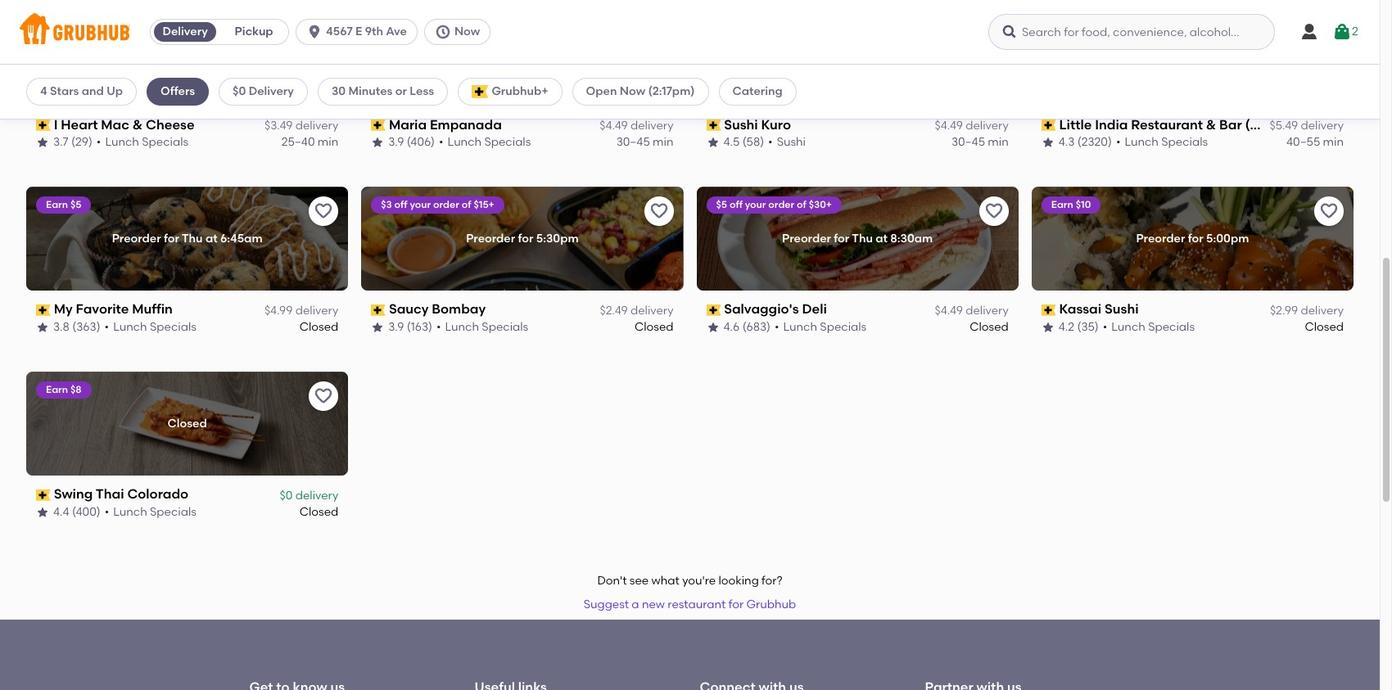Task type: locate. For each thing, give the bounding box(es) containing it.
$4.49 for maria empanada
[[600, 119, 628, 133]]

1 horizontal spatial now
[[620, 84, 646, 98]]

star icon image left 3.8
[[36, 321, 49, 334]]

star icon image left 4.2
[[1042, 321, 1055, 334]]

1 vertical spatial earn $8
[[46, 384, 82, 396]]

new
[[642, 598, 665, 612]]

svg image
[[306, 24, 323, 40]]

closed for my favorite muffin
[[300, 320, 338, 334]]

3 min from the left
[[988, 135, 1009, 149]]

2 at from the left
[[876, 232, 888, 246]]

subscription pass image left little
[[1042, 119, 1056, 131]]

3.9 down saucy at the left top
[[388, 320, 404, 334]]

earn $8 for swing
[[46, 384, 82, 396]]

1 vertical spatial 3.9
[[388, 320, 404, 334]]

• lunch specials for india
[[1116, 135, 1208, 149]]

subscription pass image left salvaggio's
[[706, 305, 721, 316]]

• right (58)
[[768, 135, 773, 149]]

salvaggio's deli
[[724, 302, 827, 317]]

1 vertical spatial $8
[[70, 384, 82, 396]]

thu
[[182, 232, 203, 246], [852, 232, 873, 246]]

0 horizontal spatial 30–45 min
[[616, 135, 674, 149]]

$5
[[70, 199, 81, 211], [716, 199, 727, 211]]

lunch for deli
[[784, 320, 817, 334]]

earn $8
[[1052, 14, 1087, 26], [46, 384, 82, 396]]

star icon image left 4.4
[[36, 506, 49, 519]]

for left the 8:30am
[[834, 232, 850, 246]]

lunch down empanada
[[448, 135, 482, 149]]

& for restaurant
[[1206, 117, 1217, 132]]

0 horizontal spatial $0
[[233, 84, 246, 98]]

subscription pass image for my favorite muffin
[[36, 305, 51, 316]]

delivery up offers
[[163, 25, 208, 38]]

• for bombay
[[437, 320, 441, 334]]

save this restaurant button for little india restaurant & bar (downing st)
[[1315, 12, 1344, 41]]

delivery inside button
[[163, 25, 208, 38]]

1 horizontal spatial 30–45 min
[[952, 135, 1009, 149]]

4.6
[[724, 320, 740, 334]]

of
[[127, 14, 136, 26], [462, 14, 472, 26], [462, 199, 471, 211], [797, 199, 807, 211]]

0 vertical spatial earn $8
[[1052, 14, 1087, 26]]

3.9
[[388, 135, 404, 149], [388, 320, 404, 334]]

your
[[75, 14, 96, 26], [410, 14, 431, 26], [410, 199, 431, 211], [745, 199, 766, 211]]

lunch down my favorite muffin
[[113, 320, 147, 334]]

• lunch specials for deli
[[775, 320, 867, 334]]

lunch down bombay
[[445, 320, 479, 334]]

what
[[652, 575, 680, 589]]

pickup button
[[220, 19, 288, 45]]

min down st)
[[1323, 135, 1344, 149]]

1 preorder from the left
[[112, 232, 161, 246]]

subscription pass image
[[36, 119, 51, 131], [706, 119, 721, 131], [1042, 119, 1056, 131], [36, 305, 51, 316], [371, 305, 386, 316], [706, 305, 721, 316], [1042, 305, 1056, 316], [36, 490, 51, 501]]

closed down the $2.99 delivery in the right of the page
[[1305, 320, 1344, 334]]

subscription pass image for kassai sushi
[[1042, 305, 1056, 316]]

$4.99 delivery
[[264, 304, 338, 318]]

open
[[586, 84, 617, 98]]

1 & from the left
[[133, 117, 143, 132]]

1 horizontal spatial &
[[1206, 117, 1217, 132]]

• down the saucy bombay
[[437, 320, 441, 334]]

0 horizontal spatial at
[[206, 232, 218, 246]]

favorite
[[76, 302, 129, 317]]

$3 off your order of $15+ up and at top left
[[46, 14, 159, 26]]

4 preorder from the left
[[1136, 232, 1186, 246]]

preorder up muffin
[[112, 232, 161, 246]]

stars
[[50, 84, 79, 98]]

earn for my favorite muffin
[[46, 199, 68, 211]]

at
[[206, 232, 218, 246], [876, 232, 888, 246]]

preorder left 5:30pm on the left top of the page
[[466, 232, 515, 246]]

save this restaurant image down 25–40 min
[[314, 202, 334, 222]]

$15+ for saucy bombay
[[474, 199, 495, 211]]

save this restaurant button
[[309, 12, 338, 41], [979, 12, 1009, 41], [1315, 12, 1344, 41], [309, 197, 338, 226], [644, 197, 674, 226], [979, 197, 1009, 226], [1315, 197, 1344, 226], [309, 382, 338, 411]]

delivery for maria empanada
[[631, 119, 674, 133]]

1 30–45 from the left
[[616, 135, 650, 149]]

empanada
[[430, 117, 502, 132]]

lunch for bombay
[[445, 320, 479, 334]]

$0 for $0 delivery
[[233, 84, 246, 98]]

30
[[332, 84, 346, 98]]

off down 3.9 (406)
[[394, 199, 408, 211]]

4.4
[[53, 505, 69, 519]]

earn for kassai sushi
[[1052, 199, 1074, 211]]

0 horizontal spatial delivery
[[163, 25, 208, 38]]

1 min from the left
[[318, 135, 338, 149]]

off down 4.5
[[730, 199, 743, 211]]

• lunch specials down empanada
[[439, 135, 531, 149]]

svg image inside the now button
[[435, 24, 451, 40]]

maria empanada
[[389, 117, 502, 132]]

0 horizontal spatial $8
[[70, 384, 82, 396]]

$5 down 3.7 (29)
[[70, 199, 81, 211]]

your for saucy
[[410, 199, 431, 211]]

of for heart
[[127, 14, 136, 26]]

1 horizontal spatial earn $8
[[1052, 14, 1087, 26]]

1 horizontal spatial $3 off your order of $15+
[[381, 199, 495, 211]]

• right the (35)
[[1103, 320, 1108, 334]]

0 horizontal spatial $3 off your order of $15+
[[46, 14, 159, 26]]

2 30–45 from the left
[[952, 135, 985, 149]]

3.8
[[53, 320, 70, 334]]

0 vertical spatial 3.9
[[388, 135, 404, 149]]

specials for thai
[[150, 505, 197, 519]]

40–55
[[1287, 135, 1321, 149]]

2 min from the left
[[653, 135, 674, 149]]

preorder left 5:00pm
[[1136, 232, 1186, 246]]

• for favorite
[[105, 320, 109, 334]]

looking
[[719, 575, 759, 589]]

$0 delivery
[[280, 489, 338, 503]]

(35)
[[1078, 320, 1099, 334]]

$4.49
[[600, 119, 628, 133], [935, 119, 963, 133], [935, 304, 963, 318]]

$3 down 3.9 (406)
[[381, 199, 392, 211]]

save this restaurant image for saucy bombay
[[649, 202, 669, 222]]

of left "$30+"
[[797, 199, 807, 211]]

little india restaurant & bar (downing st)
[[1059, 117, 1329, 132]]

sushi for kassai sushi
[[1105, 302, 1139, 317]]

closed down "$4.99 delivery"
[[300, 320, 338, 334]]

1 3.9 from the top
[[388, 135, 404, 149]]

(downing
[[1246, 117, 1308, 132]]

star icon image for sushi kuro
[[706, 136, 720, 149]]

off
[[59, 14, 72, 26], [395, 14, 408, 26], [394, 199, 408, 211], [730, 199, 743, 211]]

• lunch specials down 'deli'
[[775, 320, 867, 334]]

• lunch specials for heart
[[97, 135, 188, 149]]

• lunch specials down kassai sushi
[[1103, 320, 1195, 334]]

less
[[410, 84, 434, 98]]

min left '4.3'
[[988, 135, 1009, 149]]

$0 for $0 delivery
[[280, 489, 293, 503]]

specials for india
[[1162, 135, 1208, 149]]

grubhub plus flag logo image
[[472, 85, 488, 98]]

• for sushi
[[1103, 320, 1108, 334]]

for left 5:00pm
[[1188, 232, 1204, 246]]

& right mac
[[133, 117, 143, 132]]

order
[[98, 14, 124, 26], [434, 14, 460, 26], [433, 199, 459, 211], [769, 199, 795, 211]]

of left delivery button
[[127, 14, 136, 26]]

closed left 4.2
[[970, 320, 1009, 334]]

0 horizontal spatial sushi
[[724, 117, 758, 132]]

min down "(2:17pm)"
[[653, 135, 674, 149]]

cheese
[[146, 117, 195, 132]]

min for sushi kuro
[[988, 135, 1009, 149]]

2 & from the left
[[1206, 117, 1217, 132]]

subscription pass image left kassai
[[1042, 305, 1056, 316]]

sushi right kassai
[[1105, 302, 1139, 317]]

& left bar
[[1206, 117, 1217, 132]]

0 horizontal spatial thu
[[182, 232, 203, 246]]

lunch
[[105, 135, 139, 149], [448, 135, 482, 149], [1125, 135, 1159, 149], [113, 320, 147, 334], [445, 320, 479, 334], [784, 320, 817, 334], [1112, 320, 1146, 334], [113, 505, 147, 519]]

earn $8 for little
[[1052, 14, 1087, 26]]

save this restaurant image left the e
[[314, 17, 334, 37]]

4.5 (58)
[[724, 135, 764, 149]]

delivery up $3.49
[[249, 84, 294, 98]]

now up "grubhub plus flag logo"
[[455, 25, 480, 38]]

star icon image for i heart mac & cheese
[[36, 136, 49, 149]]

2 3.9 from the top
[[388, 320, 404, 334]]

your up 4 stars and up
[[75, 14, 96, 26]]

$4.49 delivery for sushi kuro
[[935, 119, 1009, 133]]

lunch down kassai sushi
[[1112, 320, 1146, 334]]

0 vertical spatial $0
[[233, 84, 246, 98]]

8:30am
[[891, 232, 933, 246]]

lunch for sushi
[[1112, 320, 1146, 334]]

subscription pass image for i heart mac & cheese
[[36, 119, 51, 131]]

0 vertical spatial $8
[[1076, 14, 1087, 26]]

order right ave
[[434, 14, 460, 26]]

your for salvaggio's
[[745, 199, 766, 211]]

(406)
[[407, 135, 435, 149]]

$3 for i heart mac & cheese
[[46, 14, 57, 26]]

closed down $2.49 delivery
[[635, 320, 674, 334]]

• lunch specials down 'i heart mac & cheese'
[[97, 135, 188, 149]]

(400)
[[72, 505, 100, 519]]

• for thai
[[105, 505, 109, 519]]

subscription pass image left swing
[[36, 490, 51, 501]]

2
[[1352, 24, 1359, 38]]

off for i
[[59, 14, 72, 26]]

order for heart
[[98, 14, 124, 26]]

$3 up 4
[[46, 14, 57, 26]]

1 horizontal spatial thu
[[852, 232, 873, 246]]

$4.49 for salvaggio's deli
[[935, 304, 963, 318]]

svg image inside 2 button
[[1333, 22, 1352, 42]]

• lunch specials for empanada
[[439, 135, 531, 149]]

save this restaurant button for i heart mac & cheese
[[309, 12, 338, 41]]

4
[[40, 84, 47, 98]]

subscription pass image left i
[[36, 119, 51, 131]]

i
[[54, 117, 58, 132]]

subscription pass image left my
[[36, 305, 51, 316]]

little
[[1059, 117, 1092, 132]]

• lunch specials down colorado
[[105, 505, 197, 519]]

star icon image left the 4.6
[[706, 321, 720, 334]]

3.9 for maria empanada
[[388, 135, 404, 149]]

30–45 for maria empanada
[[616, 135, 650, 149]]

now right open
[[620, 84, 646, 98]]

2 30–45 min from the left
[[952, 135, 1009, 149]]

$5 down 4.5
[[716, 199, 727, 211]]

0 horizontal spatial 30–45
[[616, 135, 650, 149]]

for down looking
[[729, 598, 744, 612]]

0 vertical spatial $3 off your order of $15+
[[46, 14, 159, 26]]

thu left '6:45am'
[[182, 232, 203, 246]]

1 horizontal spatial $3
[[381, 199, 392, 211]]

• lunch specials for favorite
[[105, 320, 196, 334]]

3.9 for saucy bombay
[[388, 320, 404, 334]]

1 thu from the left
[[182, 232, 203, 246]]

• lunch specials down bombay
[[437, 320, 529, 334]]

• down favorite
[[105, 320, 109, 334]]

now
[[455, 25, 480, 38], [620, 84, 646, 98]]

my favorite muffin
[[54, 302, 173, 317]]

$3
[[46, 14, 57, 26], [381, 199, 392, 211]]

order up up
[[98, 14, 124, 26]]

save this restaurant image
[[984, 17, 1004, 37], [1320, 17, 1339, 37], [649, 202, 669, 222], [984, 202, 1004, 222], [314, 387, 334, 407]]

1 horizontal spatial sushi
[[777, 135, 806, 149]]

closed
[[300, 320, 338, 334], [635, 320, 674, 334], [970, 320, 1009, 334], [1305, 320, 1344, 334], [168, 417, 207, 431], [300, 505, 338, 519]]

specials
[[142, 135, 188, 149], [484, 135, 531, 149], [1162, 135, 1208, 149], [150, 320, 196, 334], [482, 320, 529, 334], [820, 320, 867, 334], [1149, 320, 1195, 334], [150, 505, 197, 519]]

0 horizontal spatial earn $8
[[46, 384, 82, 396]]

sushi down kuro
[[777, 135, 806, 149]]

2 vertical spatial sushi
[[1105, 302, 1139, 317]]

• lunch specials down muffin
[[105, 320, 196, 334]]

1 vertical spatial $3
[[381, 199, 392, 211]]

lunch down swing thai colorado
[[113, 505, 147, 519]]

1 horizontal spatial delivery
[[249, 84, 294, 98]]

suggest a new restaurant for grubhub button
[[576, 591, 804, 620]]

30–45
[[616, 135, 650, 149], [952, 135, 985, 149]]

1 30–45 min from the left
[[616, 135, 674, 149]]

1 horizontal spatial 30–45
[[952, 135, 985, 149]]

4.3 (2320)
[[1059, 135, 1112, 149]]

your for maria
[[410, 14, 431, 26]]

order for bombay
[[433, 199, 459, 211]]

$30+
[[809, 199, 832, 211]]

delivery for kassai sushi
[[1301, 304, 1344, 318]]

1 horizontal spatial $0
[[280, 489, 293, 503]]

(2320)
[[1078, 135, 1112, 149]]

lunch down restaurant
[[1125, 135, 1159, 149]]

save this restaurant image
[[314, 17, 334, 37], [314, 202, 334, 222], [1320, 202, 1339, 222]]

off for maria
[[395, 14, 408, 26]]

2 button
[[1333, 17, 1359, 47]]

star icon image down subscription pass icon
[[371, 136, 384, 149]]

• down india
[[1116, 135, 1121, 149]]

$2.99
[[1270, 304, 1298, 318]]

star icon image for saucy bombay
[[371, 321, 384, 334]]

star icon image left 3.7
[[36, 136, 49, 149]]

0 horizontal spatial now
[[455, 25, 480, 38]]

• down maria empanada
[[439, 135, 444, 149]]

earn $5
[[46, 199, 81, 211]]

your right ave
[[410, 14, 431, 26]]

delivery
[[163, 25, 208, 38], [249, 84, 294, 98]]

3 preorder from the left
[[782, 232, 831, 246]]

2 thu from the left
[[852, 232, 873, 246]]

(29)
[[71, 135, 92, 149]]

at left '6:45am'
[[206, 232, 218, 246]]

preorder down "$30+"
[[782, 232, 831, 246]]

1 vertical spatial $3 off your order of $15+
[[381, 199, 495, 211]]

earn $10
[[1052, 199, 1091, 211]]

0 vertical spatial sushi
[[724, 117, 758, 132]]

save this restaurant image down 40–55 min
[[1320, 202, 1339, 222]]

of up "preorder for 5:30pm"
[[462, 199, 471, 211]]

subscription pass image left saucy at the left top
[[371, 305, 386, 316]]

of for deli
[[797, 199, 807, 211]]

lunch for empanada
[[448, 135, 482, 149]]

0 vertical spatial $3
[[46, 14, 57, 26]]

&
[[133, 117, 143, 132], [1206, 117, 1217, 132]]

of for bombay
[[462, 199, 471, 211]]

now inside button
[[455, 25, 480, 38]]

your down (58)
[[745, 199, 766, 211]]

off right $4
[[395, 14, 408, 26]]

2 horizontal spatial sushi
[[1105, 302, 1139, 317]]

pickup
[[235, 25, 273, 38]]

$8 for little
[[1076, 14, 1087, 26]]

star icon image left 4.5
[[706, 136, 720, 149]]

star icon image
[[36, 136, 49, 149], [371, 136, 384, 149], [706, 136, 720, 149], [1042, 136, 1055, 149], [36, 321, 49, 334], [371, 321, 384, 334], [706, 321, 720, 334], [1042, 321, 1055, 334], [36, 506, 49, 519]]

subscription pass image for little india restaurant & bar (downing st)
[[1042, 119, 1056, 131]]

subscription pass image for saucy bombay
[[371, 305, 386, 316]]

suggest
[[584, 598, 629, 612]]

• for kuro
[[768, 135, 773, 149]]

order left "$30+"
[[769, 199, 795, 211]]

order down (406)
[[433, 199, 459, 211]]

• right the (29)
[[97, 135, 101, 149]]

1 horizontal spatial at
[[876, 232, 888, 246]]

svg image
[[1300, 22, 1320, 42], [1333, 22, 1352, 42], [435, 24, 451, 40], [1002, 24, 1018, 40]]

kassai sushi
[[1059, 302, 1139, 317]]

for
[[164, 232, 179, 246], [518, 232, 534, 246], [834, 232, 850, 246], [1188, 232, 1204, 246], [729, 598, 744, 612]]

• down 'thai'
[[105, 505, 109, 519]]

lunch down 'i heart mac & cheese'
[[105, 135, 139, 149]]

for left '6:45am'
[[164, 232, 179, 246]]

1 vertical spatial delivery
[[249, 84, 294, 98]]

$8 for swing
[[70, 384, 82, 396]]

star icon image left '4.3'
[[1042, 136, 1055, 149]]

lunch down 'deli'
[[784, 320, 817, 334]]

delivery for salvaggio's deli
[[966, 304, 1009, 318]]

1 horizontal spatial $5
[[716, 199, 727, 211]]

min right 25–40
[[318, 135, 338, 149]]

0 horizontal spatial $5
[[70, 199, 81, 211]]

0 horizontal spatial $3
[[46, 14, 57, 26]]

4.3
[[1059, 135, 1075, 149]]

3.9 down the maria at the left of page
[[388, 135, 404, 149]]

25–40 min
[[282, 135, 338, 149]]

thu left the 8:30am
[[852, 232, 873, 246]]

for left 5:30pm on the left top of the page
[[518, 232, 534, 246]]

0 vertical spatial delivery
[[163, 25, 208, 38]]

specials for empanada
[[484, 135, 531, 149]]

min for maria empanada
[[653, 135, 674, 149]]

saucy
[[389, 302, 429, 317]]

$5.49
[[1270, 119, 1298, 133]]

save this restaurant image for salvaggio's deli
[[984, 202, 1004, 222]]

$3 off your order of $15+ down (406)
[[381, 199, 495, 211]]

Search for food, convenience, alcohol... search field
[[989, 14, 1275, 50]]

your for i
[[75, 14, 96, 26]]

0 horizontal spatial &
[[133, 117, 143, 132]]

40–55 min
[[1287, 135, 1344, 149]]

star icon image left 3.9 (163)
[[371, 321, 384, 334]]

for for my favorite muffin
[[164, 232, 179, 246]]

sushi up 4.5 (58)
[[724, 117, 758, 132]]

1 at from the left
[[206, 232, 218, 246]]

grubhub+
[[492, 84, 548, 98]]

$4.49 delivery for maria empanada
[[600, 119, 674, 133]]

closed down $0 delivery
[[300, 505, 338, 519]]

0 vertical spatial now
[[455, 25, 480, 38]]

star icon image for kassai sushi
[[1042, 321, 1055, 334]]

1 vertical spatial sushi
[[777, 135, 806, 149]]

delivery for i heart mac & cheese
[[295, 119, 338, 133]]

catering
[[733, 84, 783, 98]]

2 preorder from the left
[[466, 232, 515, 246]]

save this restaurant button for swing thai colorado
[[309, 382, 338, 411]]

4 min from the left
[[1323, 135, 1344, 149]]

• down salvaggio's deli
[[775, 320, 779, 334]]

• lunch specials down restaurant
[[1116, 135, 1208, 149]]

at left the 8:30am
[[876, 232, 888, 246]]

preorder
[[112, 232, 161, 246], [466, 232, 515, 246], [782, 232, 831, 246], [1136, 232, 1186, 246]]

& for mac
[[133, 117, 143, 132]]

preorder for deli
[[782, 232, 831, 246]]

your down (406)
[[410, 199, 431, 211]]

off up stars
[[59, 14, 72, 26]]

1 horizontal spatial $8
[[1076, 14, 1087, 26]]

of right ave
[[462, 14, 472, 26]]

1 vertical spatial $0
[[280, 489, 293, 503]]



Task type: vqa. For each thing, say whether or not it's contained in the screenshot.
Pickup 'button'
yes



Task type: describe. For each thing, give the bounding box(es) containing it.
save this restaurant button for my favorite muffin
[[309, 197, 338, 226]]

preorder for sushi
[[1136, 232, 1186, 246]]

kuro
[[761, 117, 791, 132]]

saucy bombay
[[389, 302, 486, 317]]

salvaggio's
[[724, 302, 799, 317]]

specials for heart
[[142, 135, 188, 149]]

up
[[107, 84, 123, 98]]

restaurant
[[668, 598, 726, 612]]

4.5
[[724, 135, 740, 149]]

• lunch specials for thai
[[105, 505, 197, 519]]

3.8 (363)
[[53, 320, 100, 334]]

3.7 (29)
[[53, 135, 92, 149]]

at for my favorite muffin
[[206, 232, 218, 246]]

closed for saucy bombay
[[635, 320, 674, 334]]

$4 off your order of $15+
[[381, 14, 495, 26]]

save this restaurant image for little india restaurant & bar (downing st)
[[1320, 17, 1339, 37]]

for for saucy bombay
[[518, 232, 534, 246]]

suggest a new restaurant for grubhub
[[584, 598, 796, 612]]

at for salvaggio's deli
[[876, 232, 888, 246]]

kassai
[[1059, 302, 1102, 317]]

save this restaurant image for muffin
[[314, 202, 334, 222]]

earn for little india restaurant & bar (downing st)
[[1052, 14, 1074, 26]]

open now (2:17pm)
[[586, 84, 695, 98]]

save this restaurant image for mac
[[314, 17, 334, 37]]

delivery for little india restaurant & bar (downing st)
[[1301, 119, 1344, 133]]

$10
[[1076, 199, 1091, 211]]

4.4 (400)
[[53, 505, 100, 519]]

order for deli
[[769, 199, 795, 211]]

swing thai colorado
[[54, 487, 188, 502]]

save this restaurant button for saucy bombay
[[644, 197, 674, 226]]

st)
[[1311, 117, 1329, 132]]

mac
[[101, 117, 129, 132]]

30–45 min for maria empanada
[[616, 135, 674, 149]]

$3 off your order of $15+ for heart
[[46, 14, 159, 26]]

specials for deli
[[820, 320, 867, 334]]

$2.49 delivery
[[600, 304, 674, 318]]

4567 e 9th ave button
[[296, 19, 424, 45]]

maria
[[389, 117, 427, 132]]

star icon image for swing thai colorado
[[36, 506, 49, 519]]

4.2 (35)
[[1059, 320, 1099, 334]]

closed for salvaggio's deli
[[970, 320, 1009, 334]]

closed for swing thai colorado
[[300, 505, 338, 519]]

• lunch specials for bombay
[[437, 320, 529, 334]]

$3.49 delivery
[[265, 119, 338, 133]]

(163)
[[407, 320, 432, 334]]

30–45 for sushi kuro
[[952, 135, 985, 149]]

offers
[[161, 84, 195, 98]]

1 vertical spatial now
[[620, 84, 646, 98]]

of for empanada
[[462, 14, 472, 26]]

subscription pass image
[[371, 119, 386, 131]]

bar
[[1220, 117, 1242, 132]]

25–40
[[282, 135, 315, 149]]

delivery for sushi kuro
[[966, 119, 1009, 133]]

for?
[[762, 575, 783, 589]]

ave
[[386, 25, 407, 38]]

delivery for swing thai colorado
[[295, 489, 338, 503]]

$2.99 delivery
[[1270, 304, 1344, 318]]

thai
[[96, 487, 124, 502]]

$5.49 delivery
[[1270, 119, 1344, 133]]

$3 off your order of $15+ for bombay
[[381, 199, 495, 211]]

you're
[[682, 575, 716, 589]]

• for deli
[[775, 320, 779, 334]]

preorder for bombay
[[466, 232, 515, 246]]

$3.49
[[265, 119, 293, 133]]

now button
[[424, 19, 497, 45]]

star icon image for maria empanada
[[371, 136, 384, 149]]

order for empanada
[[434, 14, 460, 26]]

9th
[[365, 25, 383, 38]]

lunch for thai
[[113, 505, 147, 519]]

star icon image for salvaggio's deli
[[706, 321, 720, 334]]

delivery for saucy bombay
[[631, 304, 674, 318]]

$5 off your order of $30+
[[716, 199, 832, 211]]

heart
[[61, 117, 98, 132]]

• lunch specials for sushi
[[1103, 320, 1195, 334]]

thu for salvaggio's deli
[[852, 232, 873, 246]]

6:45am
[[220, 232, 263, 246]]

india
[[1095, 117, 1128, 132]]

grubhub
[[747, 598, 796, 612]]

4567
[[326, 25, 353, 38]]

min for little india restaurant & bar (downing st)
[[1323, 135, 1344, 149]]

bombay
[[432, 302, 486, 317]]

2 $5 from the left
[[716, 199, 727, 211]]

subscription pass image for swing thai colorado
[[36, 490, 51, 501]]

3.9 (406)
[[388, 135, 435, 149]]

subscription pass image for salvaggio's deli
[[706, 305, 721, 316]]

3.9 (163)
[[388, 320, 432, 334]]

min for i heart mac & cheese
[[318, 135, 338, 149]]

specials for sushi
[[1149, 320, 1195, 334]]

off for salvaggio's
[[730, 199, 743, 211]]

closed for kassai sushi
[[1305, 320, 1344, 334]]

4 stars and up
[[40, 84, 123, 98]]

(363)
[[72, 320, 100, 334]]

4.6 (683)
[[724, 320, 771, 334]]

specials for favorite
[[150, 320, 196, 334]]

subscription pass image for sushi kuro
[[706, 119, 721, 131]]

preorder for thu at 8:30am
[[782, 232, 933, 246]]

5:00pm
[[1207, 232, 1249, 246]]

closed up colorado
[[168, 417, 207, 431]]

lunch for favorite
[[113, 320, 147, 334]]

4.2
[[1059, 320, 1075, 334]]

preorder for thu at 6:45am
[[112, 232, 263, 246]]

sushi kuro
[[724, 117, 791, 132]]

colorado
[[127, 487, 188, 502]]

see
[[630, 575, 649, 589]]

muffin
[[132, 302, 173, 317]]

main navigation navigation
[[0, 0, 1380, 65]]

save this restaurant image for swing thai colorado
[[314, 387, 334, 407]]

or
[[395, 84, 407, 98]]

• sushi
[[768, 135, 806, 149]]

restaurant
[[1131, 117, 1203, 132]]

delivery for my favorite muffin
[[295, 304, 338, 318]]

my
[[54, 302, 73, 317]]

30 minutes or less
[[332, 84, 434, 98]]

$3 for saucy bombay
[[381, 199, 392, 211]]

a
[[632, 598, 639, 612]]

$0 delivery
[[233, 84, 294, 98]]

star icon image for my favorite muffin
[[36, 321, 49, 334]]

lunch for india
[[1125, 135, 1159, 149]]

1 $5 from the left
[[70, 199, 81, 211]]

4567 e 9th ave
[[326, 25, 407, 38]]

and
[[82, 84, 104, 98]]

$2.49
[[600, 304, 628, 318]]

preorder for 5:30pm
[[466, 232, 579, 246]]

3.7
[[53, 135, 68, 149]]

off for saucy
[[394, 199, 408, 211]]

(58)
[[743, 135, 764, 149]]

specials for bombay
[[482, 320, 529, 334]]

lunch for heart
[[105, 135, 139, 149]]

save this restaurant button for kassai sushi
[[1315, 197, 1344, 226]]

for inside button
[[729, 598, 744, 612]]

$15+ for maria empanada
[[474, 14, 495, 26]]

delivery button
[[151, 19, 220, 45]]

earn for swing thai colorado
[[46, 384, 68, 396]]

30–45 min for sushi kuro
[[952, 135, 1009, 149]]

don't
[[597, 575, 627, 589]]

preorder for 5:00pm
[[1136, 232, 1249, 246]]

$4.49 delivery for salvaggio's deli
[[935, 304, 1009, 318]]

star icon image for little india restaurant & bar (downing st)
[[1042, 136, 1055, 149]]

sushi for • sushi
[[777, 135, 806, 149]]



